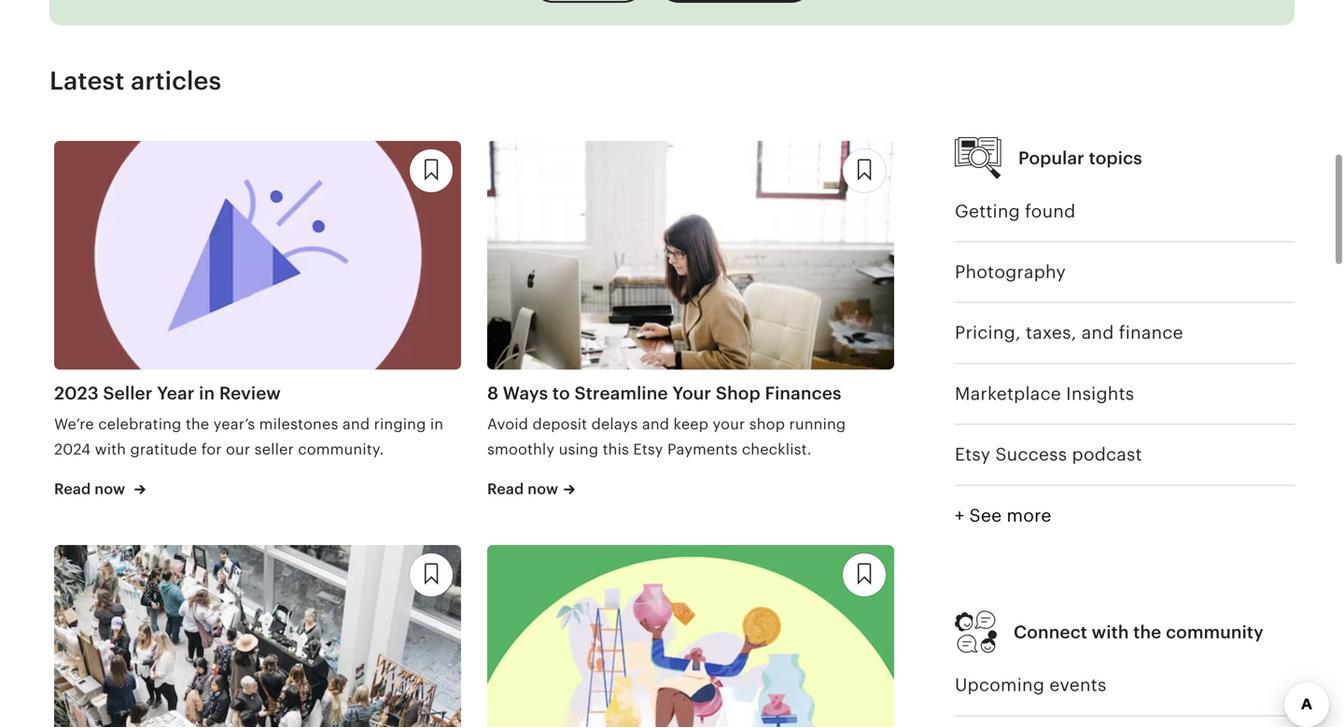 Task type: describe. For each thing, give the bounding box(es) containing it.
getting
[[955, 201, 1021, 221]]

this
[[603, 441, 629, 458]]

read for 8
[[487, 481, 524, 498]]

2 horizontal spatial and
[[1082, 323, 1115, 343]]

the for celebrating
[[186, 416, 209, 433]]

8 ways to streamline your shop finances link
[[487, 381, 895, 406]]

2023 seller year in review link
[[54, 381, 461, 406]]

connect
[[1014, 622, 1088, 642]]

found
[[1026, 201, 1076, 221]]

1 vertical spatial with
[[1092, 622, 1130, 642]]

read now link for ways
[[487, 479, 575, 517]]

etsy success podcast
[[955, 445, 1143, 465]]

events
[[1050, 675, 1107, 695]]

pricing,
[[955, 323, 1021, 343]]

popular topics
[[1019, 148, 1143, 168]]

shop
[[716, 384, 761, 404]]

your
[[713, 416, 746, 433]]

taxes,
[[1026, 323, 1077, 343]]

etsy success podcast link
[[955, 425, 1295, 485]]

seller
[[255, 441, 294, 458]]

getting found link
[[955, 181, 1295, 241]]

avoid
[[487, 416, 529, 433]]

podcast
[[1073, 445, 1143, 465]]

connect with the community
[[1014, 622, 1264, 642]]

2024
[[54, 441, 91, 458]]

community
[[1166, 622, 1264, 642]]

ways
[[503, 384, 548, 404]]

year's
[[214, 416, 255, 433]]

for
[[201, 441, 222, 458]]

read now link for seller
[[54, 479, 142, 517]]

topics
[[1089, 148, 1143, 168]]

keep
[[674, 416, 709, 433]]

in inside 'we're celebrating the year's milestones and ringing in 2024 with gratitude for our seller community.'
[[430, 416, 444, 433]]

year
[[157, 384, 195, 404]]

2023 seller year in review
[[54, 384, 281, 404]]

to
[[553, 384, 570, 404]]

photography
[[955, 262, 1067, 282]]

articles
[[131, 66, 221, 95]]

8 ways to streamline your shop finances
[[487, 384, 842, 404]]

etsy inside the avoid deposit delays and keep your shop running smoothly using this etsy payments checklist.
[[634, 441, 664, 458]]

popular
[[1019, 148, 1085, 168]]

the ultimate guide to pricing image
[[487, 545, 895, 727]]

success
[[996, 445, 1068, 465]]

running
[[790, 416, 846, 433]]

upcoming
[[955, 675, 1045, 695]]

celebrating
[[98, 416, 182, 433]]

+ see more
[[955, 506, 1052, 526]]

ringing
[[374, 416, 426, 433]]

deposit
[[533, 416, 588, 433]]

2023
[[54, 384, 99, 404]]

marketplace
[[955, 384, 1062, 404]]

read now for seller
[[54, 481, 125, 498]]

insights
[[1067, 384, 1135, 404]]

your
[[673, 384, 712, 404]]

checklist.
[[742, 441, 812, 458]]

we're
[[54, 416, 94, 433]]

8
[[487, 384, 499, 404]]

your guide to selling in person image
[[54, 545, 461, 727]]



Task type: vqa. For each thing, say whether or not it's contained in the screenshot.
Marketplace Insights link
yes



Task type: locate. For each thing, give the bounding box(es) containing it.
read now link down "2024"
[[54, 479, 142, 517]]

upcoming events
[[955, 675, 1107, 695]]

read now link down smoothly
[[487, 479, 575, 517]]

0 vertical spatial the
[[186, 416, 209, 433]]

now down celebrating
[[95, 481, 125, 498]]

now down smoothly
[[528, 481, 559, 498]]

2 read now from the left
[[487, 481, 559, 498]]

1 read from the left
[[54, 481, 91, 498]]

finances
[[765, 384, 842, 404]]

+ see more button
[[955, 485, 1295, 546]]

read now
[[54, 481, 125, 498], [487, 481, 559, 498]]

etsy right the this
[[634, 441, 664, 458]]

in inside 'link'
[[199, 384, 215, 404]]

finance
[[1120, 323, 1184, 343]]

with inside 'we're celebrating the year's milestones and ringing in 2024 with gratitude for our seller community.'
[[95, 441, 126, 458]]

in right the year
[[199, 384, 215, 404]]

0 horizontal spatial now
[[95, 481, 125, 498]]

now for seller
[[95, 481, 125, 498]]

etsy left success
[[955, 445, 991, 465]]

and up community.
[[343, 416, 370, 433]]

1 vertical spatial in
[[430, 416, 444, 433]]

1 horizontal spatial and
[[642, 416, 670, 433]]

now
[[95, 481, 125, 498], [528, 481, 559, 498]]

seller
[[103, 384, 153, 404]]

community.
[[298, 441, 384, 458]]

0 horizontal spatial read now link
[[54, 479, 142, 517]]

the up upcoming events link
[[1134, 622, 1162, 642]]

1 horizontal spatial read now
[[487, 481, 559, 498]]

8 ways to streamline your shop finances image
[[487, 141, 895, 370]]

1 horizontal spatial etsy
[[955, 445, 991, 465]]

0 horizontal spatial read
[[54, 481, 91, 498]]

marketplace insights link
[[955, 364, 1295, 424]]

0 horizontal spatial the
[[186, 416, 209, 433]]

1 read now link from the left
[[54, 479, 142, 517]]

pricing, taxes, and finance link
[[955, 303, 1295, 363]]

latest articles
[[49, 66, 221, 95]]

read for 2023
[[54, 481, 91, 498]]

the for with
[[1134, 622, 1162, 642]]

2 read now link from the left
[[487, 479, 575, 517]]

1 horizontal spatial the
[[1134, 622, 1162, 642]]

1 vertical spatial the
[[1134, 622, 1162, 642]]

with
[[95, 441, 126, 458], [1092, 622, 1130, 642]]

1 now from the left
[[95, 481, 125, 498]]

photography link
[[955, 242, 1295, 302]]

we're celebrating the year's milestones and ringing in 2024 with gratitude for our seller community.
[[54, 416, 444, 458]]

0 horizontal spatial with
[[95, 441, 126, 458]]

with right "2024"
[[95, 441, 126, 458]]

and
[[1082, 323, 1115, 343], [343, 416, 370, 433], [642, 416, 670, 433]]

getting found
[[955, 201, 1076, 221]]

with up upcoming events link
[[1092, 622, 1130, 642]]

avoid deposit delays and keep your shop running smoothly using this etsy payments checklist.
[[487, 416, 846, 458]]

the inside 'we're celebrating the year's milestones and ringing in 2024 with gratitude for our seller community.'
[[186, 416, 209, 433]]

read now link
[[54, 479, 142, 517], [487, 479, 575, 517]]

the up for
[[186, 416, 209, 433]]

marketplace insights
[[955, 384, 1135, 404]]

now for ways
[[528, 481, 559, 498]]

1 horizontal spatial read now link
[[487, 479, 575, 517]]

using
[[559, 441, 599, 458]]

read now down "2024"
[[54, 481, 125, 498]]

smoothly
[[487, 441, 555, 458]]

etsy
[[634, 441, 664, 458], [955, 445, 991, 465]]

1 horizontal spatial now
[[528, 481, 559, 498]]

pricing, taxes, and finance
[[955, 323, 1184, 343]]

delays
[[592, 416, 638, 433]]

payments
[[668, 441, 738, 458]]

see
[[970, 506, 1002, 526]]

review
[[219, 384, 281, 404]]

shop
[[750, 416, 785, 433]]

0 horizontal spatial read now
[[54, 481, 125, 498]]

and right "taxes,"
[[1082, 323, 1115, 343]]

0 horizontal spatial and
[[343, 416, 370, 433]]

and down 8 ways to streamline your shop finances
[[642, 416, 670, 433]]

0 horizontal spatial etsy
[[634, 441, 664, 458]]

2 read from the left
[[487, 481, 524, 498]]

the
[[186, 416, 209, 433], [1134, 622, 1162, 642]]

+
[[955, 506, 965, 526]]

2 now from the left
[[528, 481, 559, 498]]

our
[[226, 441, 251, 458]]

read now for ways
[[487, 481, 559, 498]]

and inside 'we're celebrating the year's milestones and ringing in 2024 with gratitude for our seller community.'
[[343, 416, 370, 433]]

latest
[[49, 66, 125, 95]]

1 horizontal spatial in
[[430, 416, 444, 433]]

read now down smoothly
[[487, 481, 559, 498]]

upcoming events link
[[955, 656, 1295, 716]]

0 vertical spatial with
[[95, 441, 126, 458]]

more
[[1007, 506, 1052, 526]]

in
[[199, 384, 215, 404], [430, 416, 444, 433]]

read down "2024"
[[54, 481, 91, 498]]

1 horizontal spatial read
[[487, 481, 524, 498]]

milestones
[[259, 416, 339, 433]]

gratitude
[[130, 441, 197, 458]]

1 read now from the left
[[54, 481, 125, 498]]

and inside the avoid deposit delays and keep your shop running smoothly using this etsy payments checklist.
[[642, 416, 670, 433]]

read
[[54, 481, 91, 498], [487, 481, 524, 498]]

0 horizontal spatial in
[[199, 384, 215, 404]]

read down smoothly
[[487, 481, 524, 498]]

0 vertical spatial in
[[199, 384, 215, 404]]

in right ringing
[[430, 416, 444, 433]]

1 horizontal spatial with
[[1092, 622, 1130, 642]]

streamline
[[575, 384, 668, 404]]



